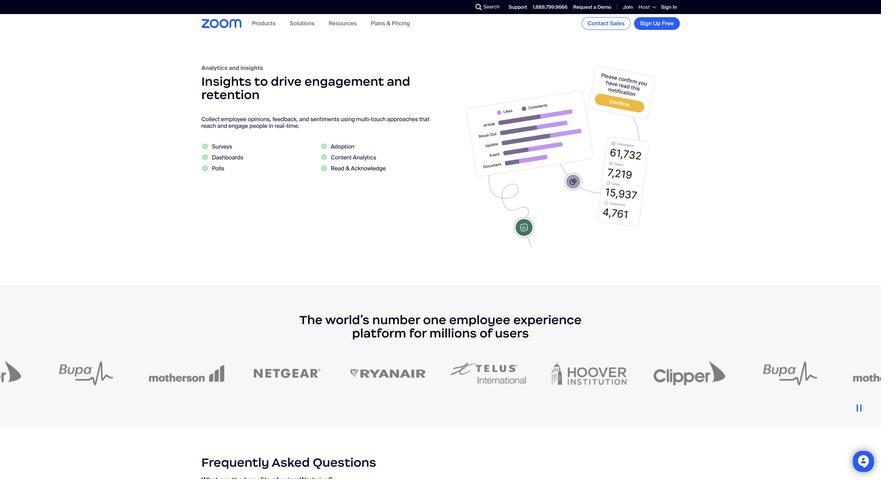 Task type: describe. For each thing, give the bounding box(es) containing it.
support
[[509, 4, 527, 10]]

in
[[269, 122, 273, 130]]

demo
[[597, 4, 611, 10]]

polls
[[212, 165, 224, 172]]

adoption
[[331, 143, 354, 151]]

feedback,
[[272, 116, 298, 123]]

search
[[483, 4, 500, 10]]

approaches
[[387, 116, 418, 123]]

for
[[409, 326, 427, 342]]

contact sales
[[588, 20, 625, 27]]

zoom logo image
[[201, 19, 241, 28]]

products button
[[252, 20, 276, 27]]

request a demo link
[[573, 4, 611, 10]]

engage
[[228, 122, 248, 130]]

hoover image
[[544, 362, 630, 386]]

experience
[[513, 313, 582, 328]]

& for read
[[346, 165, 350, 172]]

reach
[[201, 122, 216, 130]]

employee inside the world's number one employee experience platform for millions of users
[[449, 313, 510, 328]]

dashboards
[[212, 154, 243, 162]]

platform
[[352, 326, 406, 342]]

multi-
[[356, 116, 371, 123]]

opinions,
[[248, 116, 271, 123]]

contact
[[588, 20, 609, 27]]

time.
[[286, 122, 299, 130]]

to
[[254, 74, 268, 89]]

search image
[[475, 4, 482, 10]]

asked
[[272, 455, 310, 471]]

resources button
[[329, 20, 357, 27]]

2 clipper image from the left
[[644, 362, 731, 386]]

support link
[[509, 4, 527, 10]]

free
[[662, 20, 674, 27]]

plans
[[371, 20, 385, 27]]

analytics and insights image
[[448, 65, 680, 250]]

sign in link
[[661, 4, 677, 10]]

sign for sign in
[[661, 4, 672, 10]]

1.888.799.9666
[[533, 4, 568, 10]]

1 bupa image from the left
[[41, 362, 127, 386]]

sign up free link
[[634, 17, 680, 30]]

touch
[[371, 116, 386, 123]]

of
[[480, 326, 492, 342]]

telus international image
[[443, 362, 530, 386]]

plans & pricing
[[371, 20, 410, 27]]

engagement
[[305, 74, 384, 89]]



Task type: vqa. For each thing, say whether or not it's contained in the screenshot.
rightmost Sign
yes



Task type: locate. For each thing, give the bounding box(es) containing it.
collect employee opinions, feedback, and sentiments using multi-touch approaches that reach and engage people in real-time.
[[201, 116, 429, 130]]

join link
[[623, 4, 633, 10]]

1 horizontal spatial employee
[[449, 313, 510, 328]]

2 bupa image from the left
[[745, 362, 832, 386]]

host
[[639, 4, 650, 10]]

in
[[673, 4, 677, 10]]

0 horizontal spatial motherson image
[[141, 362, 228, 386]]

1 vertical spatial employee
[[449, 313, 510, 328]]

& for plans
[[387, 20, 390, 27]]

analytics inside analytics and insights insights to drive engagement and retention
[[201, 64, 228, 72]]

real-
[[275, 122, 286, 130]]

accessibility text for the logo slide component element
[[0, 286, 881, 428]]

number
[[372, 313, 420, 328]]

frequently asked questions
[[201, 455, 376, 471]]

the world's number one employee experience platform for millions of users
[[299, 313, 582, 342]]

ryanair image
[[343, 362, 429, 386]]

& right the "read"
[[346, 165, 350, 172]]

0 vertical spatial employee
[[221, 116, 246, 123]]

employee
[[221, 116, 246, 123], [449, 313, 510, 328]]

sign in
[[661, 4, 677, 10]]

0 horizontal spatial employee
[[221, 116, 246, 123]]

surveys
[[212, 143, 232, 151]]

1 horizontal spatial &
[[387, 20, 390, 27]]

insights
[[201, 74, 251, 89]]

search image
[[475, 4, 482, 10]]

plans & pricing link
[[371, 20, 410, 27]]

content analytics
[[331, 154, 376, 162]]

analytics up insights
[[201, 64, 228, 72]]

1 clipper image from the left
[[0, 362, 27, 386]]

sentiments
[[310, 116, 339, 123]]

millions
[[429, 326, 477, 342]]

netgear image
[[242, 362, 329, 386]]

motherson image
[[141, 362, 228, 386], [846, 362, 881, 386]]

1 horizontal spatial bupa image
[[745, 362, 832, 386]]

1.888.799.9666 link
[[533, 4, 568, 10]]

up
[[653, 20, 661, 27]]

a
[[594, 4, 596, 10]]

0 horizontal spatial clipper image
[[0, 362, 27, 386]]

read & acknowledge
[[331, 165, 386, 172]]

sign left up
[[640, 20, 652, 27]]

1 vertical spatial analytics
[[353, 154, 376, 162]]

clipper image
[[0, 362, 27, 386], [644, 362, 731, 386]]

request a demo
[[573, 4, 611, 10]]

0 horizontal spatial sign
[[640, 20, 652, 27]]

pricing
[[392, 20, 410, 27]]

resources
[[329, 20, 357, 27]]

people
[[249, 122, 267, 130]]

collect
[[201, 116, 220, 123]]

0 vertical spatial &
[[387, 20, 390, 27]]

1 vertical spatial sign
[[640, 20, 652, 27]]

retention
[[201, 87, 260, 103]]

drive
[[271, 74, 302, 89]]

request
[[573, 4, 592, 10]]

employee inside collect employee opinions, feedback, and sentiments using multi-touch approaches that reach and engage people in real-time.
[[221, 116, 246, 123]]

analytics and insights insights to drive engagement and retention
[[201, 64, 410, 103]]

0 vertical spatial analytics
[[201, 64, 228, 72]]

analytics up acknowledge
[[353, 154, 376, 162]]

sign up free
[[640, 20, 674, 27]]

frequently
[[201, 455, 269, 471]]

2 motherson image from the left
[[846, 362, 881, 386]]

and
[[229, 64, 239, 72], [387, 74, 410, 89], [299, 116, 309, 123], [217, 122, 227, 130]]

1 horizontal spatial analytics
[[353, 154, 376, 162]]

frequently asked questions element
[[201, 455, 680, 480]]

& right plans
[[387, 20, 390, 27]]

&
[[387, 20, 390, 27], [346, 165, 350, 172]]

sign left in
[[661, 4, 672, 10]]

users
[[495, 326, 529, 342]]

read
[[331, 165, 344, 172]]

content
[[331, 154, 352, 162]]

contact sales link
[[582, 17, 631, 30]]

join
[[623, 4, 633, 10]]

that
[[419, 116, 429, 123]]

analytics
[[201, 64, 228, 72], [353, 154, 376, 162]]

1 horizontal spatial sign
[[661, 4, 672, 10]]

solutions
[[290, 20, 314, 27]]

0 vertical spatial sign
[[661, 4, 672, 10]]

bupa image
[[41, 362, 127, 386], [745, 362, 832, 386]]

0 horizontal spatial analytics
[[201, 64, 228, 72]]

products
[[252, 20, 276, 27]]

1 vertical spatial &
[[346, 165, 350, 172]]

0 horizontal spatial bupa image
[[41, 362, 127, 386]]

0 horizontal spatial &
[[346, 165, 350, 172]]

1 horizontal spatial motherson image
[[846, 362, 881, 386]]

using
[[341, 116, 355, 123]]

sales
[[610, 20, 625, 27]]

insights
[[240, 64, 263, 72]]

1 motherson image from the left
[[141, 362, 228, 386]]

one
[[423, 313, 446, 328]]

sign for sign up free
[[640, 20, 652, 27]]

questions
[[313, 455, 376, 471]]

solutions button
[[290, 20, 314, 27]]

the
[[299, 313, 323, 328]]

host button
[[639, 4, 656, 10]]

None search field
[[450, 1, 477, 13]]

acknowledge
[[351, 165, 386, 172]]

sign
[[661, 4, 672, 10], [640, 20, 652, 27]]

1 horizontal spatial clipper image
[[644, 362, 731, 386]]

world's
[[325, 313, 369, 328]]



